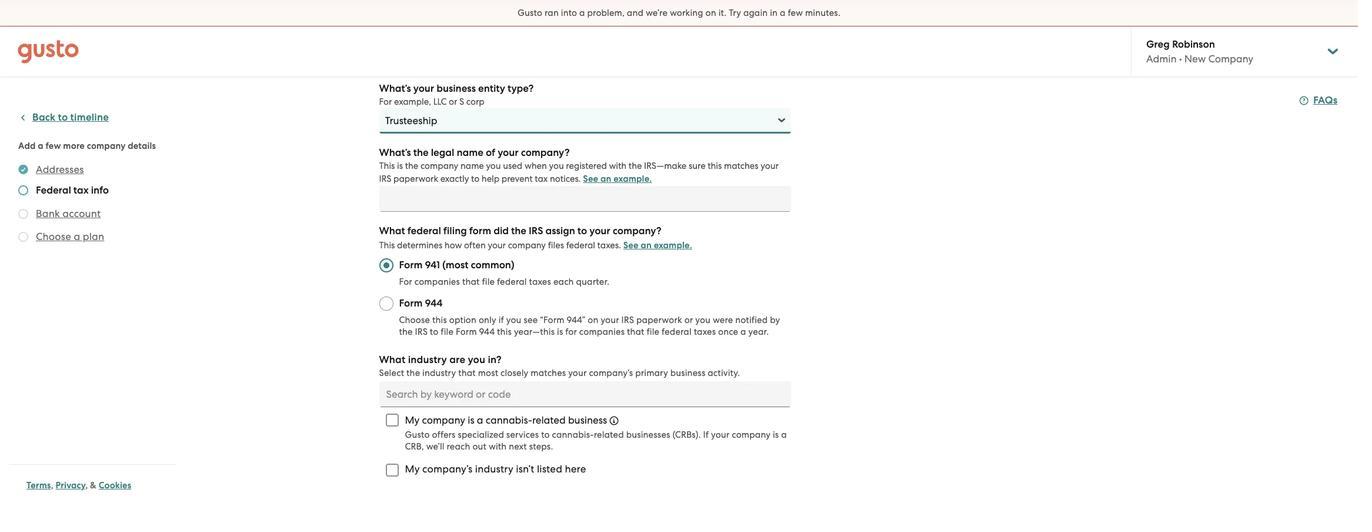 Task type: vqa. For each thing, say whether or not it's contained in the screenshot.
the topmost time
no



Task type: describe. For each thing, give the bounding box(es) containing it.
try
[[729, 8, 741, 18]]

company inside gusto offers specialized services to cannabis-related businesses (crbs). if your company is a crb, we'll reach out with next steps.
[[732, 430, 771, 440]]

cookies
[[99, 480, 131, 491]]

choose inside form 944 choose this option only if you see "form 944" on your irs paperwork or you were notified by the irs to file form 944 this year—this is for companies that file federal taxes once a year.
[[399, 315, 430, 325]]

an inside popup button
[[601, 174, 612, 184]]

&
[[90, 480, 97, 491]]

plan
[[83, 231, 104, 242]]

you up help
[[486, 161, 501, 171]]

see an example.
[[583, 174, 652, 184]]

1 vertical spatial industry
[[423, 368, 456, 378]]

my for my company's industry isn't listed here
[[405, 463, 420, 475]]

what's for what's the legal name of your company?
[[379, 147, 411, 159]]

type?
[[508, 82, 534, 95]]

check image
[[18, 185, 28, 195]]

what's your business entity type? for example, llc or s corp
[[379, 82, 534, 107]]

are
[[450, 354, 466, 366]]

my company is a cannabis-related business
[[405, 414, 607, 426]]

company's inside what industry are you in? select the industry that most closely matches your company's primary business activity.
[[589, 368, 633, 378]]

related inside gusto offers specialized services to cannabis-related businesses (crbs). if your company is a crb, we'll reach out with next steps.
[[594, 430, 624, 440]]

taxes inside form 944 choose this option only if you see "form 944" on your irs paperwork or you were notified by the irs to file form 944 this year—this is for companies that file federal taxes once a year.
[[694, 327, 716, 337]]

faqs
[[1314, 94, 1338, 107]]

assign
[[546, 225, 575, 237]]

file inside form 941 (most common) for companies that file federal taxes each quarter.
[[482, 277, 495, 287]]

exactly
[[441, 174, 469, 184]]

s
[[460, 97, 464, 107]]

admin
[[1147, 53, 1177, 65]]

form for form 941 (most common)
[[399, 259, 423, 271]]

often
[[464, 240, 486, 251]]

terms , privacy , & cookies
[[26, 480, 131, 491]]

for inside what's your business entity type? for example, llc or s corp
[[379, 97, 392, 107]]

addresses
[[36, 164, 84, 175]]

this inside what federal filing form did the irs assign to your company? this determines how often your company files federal taxes. see an example.
[[379, 240, 395, 251]]

1 vertical spatial this
[[433, 315, 447, 325]]

you inside what industry are you in? select the industry that most closely matches your company's primary business activity.
[[468, 354, 486, 366]]

most
[[478, 368, 499, 378]]

company inside what federal filing form did the irs assign to your company? this determines how often your company files federal taxes. see an example.
[[508, 240, 546, 251]]

941
[[425, 259, 440, 271]]

minutes.
[[806, 8, 841, 18]]

entity
[[478, 82, 505, 95]]

0 vertical spatial industry
[[408, 354, 447, 366]]

companies inside form 941 (most common) for companies that file federal taxes each quarter.
[[415, 277, 460, 287]]

company right more
[[87, 141, 126, 151]]

944"
[[567, 315, 586, 325]]

offers
[[432, 430, 456, 440]]

new
[[1185, 53, 1206, 65]]

ran
[[545, 8, 559, 18]]

federal inside form 944 choose this option only if you see "form 944" on your irs paperwork or you were notified by the irs to file form 944 this year—this is for companies that file federal taxes once a year.
[[662, 327, 692, 337]]

the inside what industry are you in? select the industry that most closely matches your company's primary business activity.
[[407, 368, 420, 378]]

2 vertical spatial this
[[497, 327, 512, 337]]

tax inside list
[[73, 184, 89, 197]]

gusto offers specialized services to cannabis-related businesses (crbs). if your company is a crb, we'll reach out with next steps.
[[405, 430, 787, 452]]

this is the company name you used when you registered with the irs—make sure this matches your irs paperwork exactly to help prevent tax notices.
[[379, 161, 779, 184]]

my company's industry isn't listed here
[[405, 463, 586, 475]]

bank account
[[36, 208, 101, 219]]

activity.
[[708, 368, 740, 378]]

we'll
[[426, 441, 445, 452]]

year.
[[749, 327, 769, 337]]

privacy link
[[56, 480, 85, 491]]

the inside what federal filing form did the irs assign to your company? this determines how often your company files federal taxes. see an example.
[[511, 225, 527, 237]]

1 vertical spatial 944
[[479, 327, 495, 337]]

notices.
[[550, 174, 581, 184]]

robinson
[[1173, 38, 1216, 51]]

did
[[494, 225, 509, 237]]

common)
[[471, 259, 515, 271]]

if
[[499, 315, 504, 325]]

irs inside what federal filing form did the irs assign to your company? this determines how often your company files federal taxes. see an example.
[[529, 225, 543, 237]]

(crbs).
[[673, 430, 701, 440]]

add
[[18, 141, 36, 151]]

name inside this is the company name you used when you registered with the irs—make sure this matches your irs paperwork exactly to help prevent tax notices.
[[461, 161, 484, 171]]

see an example. button for what federal filing form did the irs assign to your company?
[[624, 238, 692, 252]]

this inside this is the company name you used when you registered with the irs—make sure this matches your irs paperwork exactly to help prevent tax notices.
[[708, 161, 722, 171]]

how
[[445, 240, 462, 251]]

example. inside what federal filing form did the irs assign to your company? this determines how often your company files federal taxes. see an example.
[[654, 240, 692, 251]]

when
[[525, 161, 547, 171]]

account
[[63, 208, 101, 219]]

0 vertical spatial name
[[457, 147, 484, 159]]

if
[[704, 430, 709, 440]]

what industry are you in? select the industry that most closely matches your company's primary business activity.
[[379, 354, 740, 378]]

example. inside popup button
[[614, 174, 652, 184]]

2 vertical spatial form
[[456, 327, 477, 337]]

paperwork inside form 944 choose this option only if you see "form 944" on your irs paperwork or you were notified by the irs to file form 944 this year—this is for companies that file federal taxes once a year.
[[637, 315, 682, 325]]

steps.
[[529, 441, 553, 452]]

form 941 (most common) for companies that file federal taxes each quarter.
[[399, 259, 610, 287]]

quarter.
[[576, 277, 610, 287]]

sure
[[689, 161, 706, 171]]

What industry are you in? field
[[379, 381, 791, 407]]

0 horizontal spatial few
[[46, 141, 61, 151]]

greg robinson admin • new company
[[1147, 38, 1254, 65]]

taxes inside form 941 (most common) for companies that file federal taxes each quarter.
[[529, 277, 551, 287]]

see inside popup button
[[583, 174, 599, 184]]

1 horizontal spatial business
[[568, 414, 607, 426]]

company inside this is the company name you used when you registered with the irs—make sure this matches your irs paperwork exactly to help prevent tax notices.
[[421, 161, 459, 171]]

choose inside button
[[36, 231, 71, 242]]

irs—make
[[644, 161, 687, 171]]

gusto ran into a problem, and we're working on it. try again in a few minutes.
[[518, 8, 841, 18]]

with inside gusto offers specialized services to cannabis-related businesses (crbs). if your company is a crb, we'll reach out with next steps.
[[489, 441, 507, 452]]

gusto for gusto ran into a problem, and we're working on it. try again in a few minutes.
[[518, 8, 543, 18]]

companies inside form 944 choose this option only if you see "form 944" on your irs paperwork or you were notified by the irs to file form 944 this year—this is for companies that file federal taxes once a year.
[[580, 327, 625, 337]]

used
[[503, 161, 523, 171]]

company? inside what federal filing form did the irs assign to your company? this determines how often your company files federal taxes. see an example.
[[613, 225, 662, 237]]

or inside what's your business entity type? for example, llc or s corp
[[449, 97, 457, 107]]

and
[[627, 8, 644, 18]]

info
[[91, 184, 109, 197]]

you left were
[[696, 315, 711, 325]]

irs inside this is the company name you used when you registered with the irs—make sure this matches your irs paperwork exactly to help prevent tax notices.
[[379, 174, 392, 184]]

it.
[[719, 8, 727, 18]]

to inside button
[[58, 111, 68, 124]]

year—this
[[514, 327, 555, 337]]

add a few more company details
[[18, 141, 156, 151]]

legal
[[431, 147, 455, 159]]

federal
[[36, 184, 71, 197]]

timeline
[[70, 111, 109, 124]]

that inside what industry are you in? select the industry that most closely matches your company's primary business activity.
[[458, 368, 476, 378]]

of
[[486, 147, 495, 159]]

business inside what industry are you in? select the industry that most closely matches your company's primary business activity.
[[671, 368, 706, 378]]

paperwork inside this is the company name you used when you registered with the irs—make sure this matches your irs paperwork exactly to help prevent tax notices.
[[394, 174, 438, 184]]

listed
[[537, 463, 563, 475]]

federal right files
[[566, 240, 595, 251]]

for inside form 941 (most common) for companies that file federal taxes each quarter.
[[399, 277, 412, 287]]

federal tax info
[[36, 184, 109, 197]]

check image for bank
[[18, 209, 28, 219]]

or inside form 944 choose this option only if you see "form 944" on your irs paperwork or you were notified by the irs to file form 944 this year—this is for companies that file federal taxes once a year.
[[685, 315, 693, 325]]

matches inside what industry are you in? select the industry that most closely matches your company's primary business activity.
[[531, 368, 566, 378]]

for
[[566, 327, 577, 337]]

corp
[[467, 97, 485, 107]]

your inside this is the company name you used when you registered with the irs—make sure this matches your irs paperwork exactly to help prevent tax notices.
[[761, 161, 779, 171]]

see
[[524, 315, 538, 325]]

form
[[469, 225, 491, 237]]

determines
[[397, 240, 443, 251]]

the inside form 944 choose this option only if you see "form 944" on your irs paperwork or you were notified by the irs to file form 944 this year—this is for companies that file federal taxes once a year.
[[399, 327, 413, 337]]

my for my company is a cannabis-related business
[[405, 414, 420, 426]]

in
[[770, 8, 778, 18]]

is inside this is the company name you used when you registered with the irs—make sure this matches your irs paperwork exactly to help prevent tax notices.
[[397, 161, 403, 171]]

faqs button
[[1300, 94, 1338, 108]]



Task type: locate. For each thing, give the bounding box(es) containing it.
(most
[[443, 259, 469, 271]]

federal inside form 941 (most common) for companies that file federal taxes each quarter.
[[497, 277, 527, 287]]

1 vertical spatial on
[[588, 315, 599, 325]]

0 horizontal spatial paperwork
[[394, 174, 438, 184]]

1 horizontal spatial for
[[399, 277, 412, 287]]

1 vertical spatial or
[[685, 315, 693, 325]]

0 horizontal spatial with
[[489, 441, 507, 452]]

federal up determines
[[408, 225, 441, 237]]

taxes
[[529, 277, 551, 287], [694, 327, 716, 337]]

0 vertical spatial matches
[[724, 161, 759, 171]]

tax inside this is the company name you used when you registered with the irs—make sure this matches your irs paperwork exactly to help prevent tax notices.
[[535, 174, 548, 184]]

0 horizontal spatial on
[[588, 315, 599, 325]]

services
[[507, 430, 539, 440]]

taxes left each
[[529, 277, 551, 287]]

company? up when
[[521, 147, 570, 159]]

0 horizontal spatial or
[[449, 97, 457, 107]]

, left privacy
[[51, 480, 53, 491]]

1 horizontal spatial gusto
[[518, 8, 543, 18]]

1 horizontal spatial company's
[[589, 368, 633, 378]]

1 vertical spatial matches
[[531, 368, 566, 378]]

0 vertical spatial an
[[601, 174, 612, 184]]

1 , from the left
[[51, 480, 53, 491]]

0 horizontal spatial for
[[379, 97, 392, 107]]

on left "it."
[[706, 8, 717, 18]]

1 vertical spatial what
[[379, 354, 406, 366]]

this right 'sure'
[[708, 161, 722, 171]]

0 vertical spatial company?
[[521, 147, 570, 159]]

prevent
[[502, 174, 533, 184]]

this
[[379, 161, 395, 171], [379, 240, 395, 251]]

1 vertical spatial company?
[[613, 225, 662, 237]]

see down registered
[[583, 174, 599, 184]]

1 vertical spatial name
[[461, 161, 484, 171]]

bank
[[36, 208, 60, 219]]

2 vertical spatial that
[[458, 368, 476, 378]]

your
[[414, 82, 434, 95], [498, 147, 519, 159], [761, 161, 779, 171], [590, 225, 611, 237], [488, 240, 506, 251], [601, 315, 619, 325], [569, 368, 587, 378], [711, 430, 730, 440]]

the
[[414, 147, 429, 159], [405, 161, 418, 171], [629, 161, 642, 171], [511, 225, 527, 237], [399, 327, 413, 337], [407, 368, 420, 378]]

company's down reach
[[423, 463, 473, 475]]

see an example. button for what's the legal name of your company?
[[583, 172, 652, 186]]

name down the what's the legal name of your company?
[[461, 161, 484, 171]]

0 vertical spatial see an example. button
[[583, 172, 652, 186]]

crb,
[[405, 441, 424, 452]]

choose left option
[[399, 315, 430, 325]]

that up primary
[[627, 327, 645, 337]]

1 what from the top
[[379, 225, 405, 237]]

my up crb, on the left bottom of page
[[405, 414, 420, 426]]

0 horizontal spatial 944
[[425, 297, 443, 310]]

notified
[[736, 315, 768, 325]]

company left files
[[508, 240, 546, 251]]

business up s
[[437, 82, 476, 95]]

to inside form 944 choose this option only if you see "form 944" on your irs paperwork or you were notified by the irs to file form 944 this year—this is for companies that file federal taxes once a year.
[[430, 327, 439, 337]]

business left activity.
[[671, 368, 706, 378]]

1 vertical spatial for
[[399, 277, 412, 287]]

company down legal on the left top of the page
[[421, 161, 459, 171]]

with
[[609, 161, 627, 171], [489, 441, 507, 452]]

2 vertical spatial business
[[568, 414, 607, 426]]

2 check image from the top
[[18, 232, 28, 242]]

1 horizontal spatial or
[[685, 315, 693, 325]]

is
[[397, 161, 403, 171], [557, 327, 563, 337], [468, 414, 475, 426], [773, 430, 779, 440]]

what's left legal on the left top of the page
[[379, 147, 411, 159]]

"form
[[540, 315, 565, 325]]

check image
[[18, 209, 28, 219], [18, 232, 28, 242]]

you
[[486, 161, 501, 171], [549, 161, 564, 171], [507, 315, 522, 325], [696, 315, 711, 325], [468, 354, 486, 366]]

tax down when
[[535, 174, 548, 184]]

a inside button
[[74, 231, 80, 242]]

llc
[[433, 97, 447, 107]]

companies down '941'
[[415, 277, 460, 287]]

0 vertical spatial taxes
[[529, 277, 551, 287]]

company? up taxes.
[[613, 225, 662, 237]]

file down option
[[441, 327, 454, 337]]

in?
[[488, 354, 502, 366]]

matches inside this is the company name you used when you registered with the irs—make sure this matches your irs paperwork exactly to help prevent tax notices.
[[724, 161, 759, 171]]

cannabis- up the steps.
[[552, 430, 594, 440]]

federal down common)
[[497, 277, 527, 287]]

isn't
[[516, 463, 535, 475]]

related left businesses
[[594, 430, 624, 440]]

1 vertical spatial related
[[594, 430, 624, 440]]

into
[[561, 8, 577, 18]]

company right the "if"
[[732, 430, 771, 440]]

check image for choose
[[18, 232, 28, 242]]

form
[[399, 259, 423, 271], [399, 297, 423, 310], [456, 327, 477, 337]]

tax
[[535, 174, 548, 184], [73, 184, 89, 197]]

you up most
[[468, 354, 486, 366]]

name left of
[[457, 147, 484, 159]]

taxes.
[[598, 240, 621, 251]]

0 horizontal spatial company?
[[521, 147, 570, 159]]

2 horizontal spatial this
[[708, 161, 722, 171]]

that inside form 941 (most common) for companies that file federal taxes each quarter.
[[462, 277, 480, 287]]

1 vertical spatial an
[[641, 240, 652, 251]]

industry left are
[[408, 354, 447, 366]]

matches
[[724, 161, 759, 171], [531, 368, 566, 378]]

0 vertical spatial related
[[532, 414, 566, 426]]

0 vertical spatial business
[[437, 82, 476, 95]]

1 vertical spatial that
[[627, 327, 645, 337]]

gusto for gusto offers specialized services to cannabis-related businesses (crbs). if your company is a crb, we'll reach out with next steps.
[[405, 430, 430, 440]]

this down if
[[497, 327, 512, 337]]

your inside form 944 choose this option only if you see "form 944" on your irs paperwork or you were notified by the irs to file form 944 this year—this is for companies that file federal taxes once a year.
[[601, 315, 619, 325]]

0 vertical spatial what
[[379, 225, 405, 237]]

my down crb, on the left bottom of page
[[405, 463, 420, 475]]

, left & on the left of page
[[85, 480, 88, 491]]

2 vertical spatial industry
[[475, 463, 514, 475]]

what for what federal filing form did the irs assign to your company?
[[379, 225, 405, 237]]

cookies button
[[99, 478, 131, 493]]

on inside form 944 choose this option only if you see "form 944" on your irs paperwork or you were notified by the irs to file form 944 this year—this is for companies that file federal taxes once a year.
[[588, 315, 599, 325]]

choose a plan button
[[36, 229, 104, 244]]

None checkbox
[[379, 407, 405, 433]]

matches right closely
[[531, 368, 566, 378]]

see inside what federal filing form did the irs assign to your company? this determines how often your company files federal taxes. see an example.
[[624, 240, 639, 251]]

we're
[[646, 8, 668, 18]]

0 horizontal spatial an
[[601, 174, 612, 184]]

for down determines
[[399, 277, 412, 287]]

matches right 'sure'
[[724, 161, 759, 171]]

company up 'offers'
[[422, 414, 465, 426]]

see an example. button down registered
[[583, 172, 652, 186]]

1 horizontal spatial paperwork
[[637, 315, 682, 325]]

related up the steps.
[[532, 414, 566, 426]]

gusto up crb, on the left bottom of page
[[405, 430, 430, 440]]

a
[[580, 8, 585, 18], [780, 8, 786, 18], [38, 141, 43, 151], [74, 231, 80, 242], [741, 327, 746, 337], [477, 414, 483, 426], [782, 430, 787, 440]]

once
[[718, 327, 739, 337]]

see an example. button right taxes.
[[624, 238, 692, 252]]

2 what from the top
[[379, 354, 406, 366]]

0 vertical spatial this
[[379, 161, 395, 171]]

company's up what industry are you in? "field" in the bottom of the page
[[589, 368, 633, 378]]

944 down only
[[479, 327, 495, 337]]

form 944 choose this option only if you see "form 944" on your irs paperwork or you were notified by the irs to file form 944 this year—this is for companies that file federal taxes once a year.
[[399, 297, 780, 337]]

an
[[601, 174, 612, 184], [641, 240, 652, 251]]

companies down 944"
[[580, 327, 625, 337]]

your inside what's your business entity type? for example, llc or s corp
[[414, 82, 434, 95]]

0 horizontal spatial this
[[433, 315, 447, 325]]

more
[[63, 141, 85, 151]]

0 vertical spatial on
[[706, 8, 717, 18]]

specialized
[[458, 430, 504, 440]]

2 what's from the top
[[379, 147, 411, 159]]

0 horizontal spatial business
[[437, 82, 476, 95]]

your inside what industry are you in? select the industry that most closely matches your company's primary business activity.
[[569, 368, 587, 378]]

2 my from the top
[[405, 463, 420, 475]]

0 vertical spatial choose
[[36, 231, 71, 242]]

0 vertical spatial example.
[[614, 174, 652, 184]]

1 my from the top
[[405, 414, 420, 426]]

taxes down were
[[694, 327, 716, 337]]

1 vertical spatial taxes
[[694, 327, 716, 337]]

my
[[405, 414, 420, 426], [405, 463, 420, 475]]

you up notices.
[[549, 161, 564, 171]]

is inside gusto offers specialized services to cannabis-related businesses (crbs). if your company is a crb, we'll reach out with next steps.
[[773, 430, 779, 440]]

company
[[87, 141, 126, 151], [421, 161, 459, 171], [508, 240, 546, 251], [422, 414, 465, 426], [732, 430, 771, 440]]

form for form 944
[[399, 297, 423, 310]]

1 vertical spatial what's
[[379, 147, 411, 159]]

1 vertical spatial choose
[[399, 315, 430, 325]]

federal
[[408, 225, 441, 237], [566, 240, 595, 251], [497, 277, 527, 287], [662, 327, 692, 337]]

1 this from the top
[[379, 161, 395, 171]]

0 horizontal spatial company's
[[423, 463, 473, 475]]

0 horizontal spatial cannabis-
[[486, 414, 532, 426]]

1 horizontal spatial on
[[706, 8, 717, 18]]

what's inside what's your business entity type? for example, llc or s corp
[[379, 82, 411, 95]]

My company's industry isn't listed here checkbox
[[379, 457, 405, 483]]

your inside gusto offers specialized services to cannabis-related businesses (crbs). if your company is a crb, we'll reach out with next steps.
[[711, 430, 730, 440]]

this left option
[[433, 315, 447, 325]]

1 horizontal spatial few
[[788, 8, 803, 18]]

1 vertical spatial my
[[405, 463, 420, 475]]

again
[[744, 8, 768, 18]]

business up gusto offers specialized services to cannabis-related businesses (crbs). if your company is a crb, we'll reach out with next steps.
[[568, 414, 607, 426]]

1 horizontal spatial ,
[[85, 480, 88, 491]]

0 vertical spatial this
[[708, 161, 722, 171]]

1 horizontal spatial example.
[[654, 240, 692, 251]]

1 vertical spatial cannabis-
[[552, 430, 594, 440]]

0 vertical spatial what's
[[379, 82, 411, 95]]

only
[[479, 315, 497, 325]]

0 vertical spatial form
[[399, 259, 423, 271]]

gusto left ran
[[518, 8, 543, 18]]

addresses button
[[36, 162, 84, 177]]

what's up example,
[[379, 82, 411, 95]]

industry down are
[[423, 368, 456, 378]]

1 vertical spatial business
[[671, 368, 706, 378]]

paperwork down legal on the left top of the page
[[394, 174, 438, 184]]

choose down bank
[[36, 231, 71, 242]]

0 horizontal spatial see
[[583, 174, 599, 184]]

a inside form 944 choose this option only if you see "form 944" on your irs paperwork or you were notified by the irs to file form 944 this year—this is for companies that file federal taxes once a year.
[[741, 327, 746, 337]]

what's
[[379, 82, 411, 95], [379, 147, 411, 159]]

what inside what industry are you in? select the industry that most closely matches your company's primary business activity.
[[379, 354, 406, 366]]

1 horizontal spatial choose
[[399, 315, 430, 325]]

bank account button
[[36, 207, 101, 221]]

each
[[554, 277, 574, 287]]

home image
[[18, 40, 79, 63]]

an inside what federal filing form did the irs assign to your company? this determines how often your company files federal taxes. see an example.
[[641, 240, 652, 251]]

file up primary
[[647, 327, 660, 337]]

few left more
[[46, 141, 61, 151]]

1 vertical spatial see
[[624, 240, 639, 251]]

reach
[[447, 441, 470, 452]]

tax left info
[[73, 184, 89, 197]]

example.
[[614, 174, 652, 184], [654, 240, 692, 251]]

help
[[482, 174, 500, 184]]

1 vertical spatial with
[[489, 441, 507, 452]]

terms link
[[26, 480, 51, 491]]

file
[[482, 277, 495, 287], [441, 327, 454, 337], [647, 327, 660, 337]]

closely
[[501, 368, 529, 378]]

federal up primary
[[662, 327, 692, 337]]

registered
[[566, 161, 607, 171]]

•
[[1180, 53, 1182, 65]]

1 horizontal spatial 944
[[479, 327, 495, 337]]

0 vertical spatial with
[[609, 161, 627, 171]]

federal tax info list
[[18, 162, 172, 246]]

an right taxes.
[[641, 240, 652, 251]]

by
[[770, 315, 780, 325]]

What's the legal name of your company? text field
[[379, 186, 791, 212]]

is inside form 944 choose this option only if you see "form 944" on your irs paperwork or you were notified by the irs to file form 944 this year—this is for companies that file federal taxes once a year.
[[557, 327, 563, 337]]

you right if
[[507, 315, 522, 325]]

1 vertical spatial few
[[46, 141, 61, 151]]

2 horizontal spatial file
[[647, 327, 660, 337]]

out
[[473, 441, 487, 452]]

0 horizontal spatial file
[[441, 327, 454, 337]]

1 horizontal spatial see
[[624, 240, 639, 251]]

that down (most
[[462, 277, 480, 287]]

2 , from the left
[[85, 480, 88, 491]]

to inside what federal filing form did the irs assign to your company? this determines how often your company files federal taxes. see an example.
[[578, 225, 587, 237]]

for left example,
[[379, 97, 392, 107]]

details
[[128, 141, 156, 151]]

0 vertical spatial my
[[405, 414, 420, 426]]

0 vertical spatial see
[[583, 174, 599, 184]]

see right taxes.
[[624, 240, 639, 251]]

primary
[[636, 368, 668, 378]]

this inside this is the company name you used when you registered with the irs—make sure this matches your irs paperwork exactly to help prevent tax notices.
[[379, 161, 395, 171]]

that down are
[[458, 368, 476, 378]]

0 vertical spatial companies
[[415, 277, 460, 287]]

what's for what's your business entity type? for example, llc or s corp
[[379, 82, 411, 95]]

1 vertical spatial companies
[[580, 327, 625, 337]]

or left were
[[685, 315, 693, 325]]

944 down '941'
[[425, 297, 443, 310]]

company
[[1209, 53, 1254, 65]]

None radio
[[379, 258, 393, 272], [379, 297, 393, 311], [379, 258, 393, 272], [379, 297, 393, 311]]

1 vertical spatial check image
[[18, 232, 28, 242]]

that inside form 944 choose this option only if you see "form 944" on your irs paperwork or you were notified by the irs to file form 944 this year—this is for companies that file federal taxes once a year.
[[627, 327, 645, 337]]

on right 944"
[[588, 315, 599, 325]]

were
[[713, 315, 733, 325]]

greg
[[1147, 38, 1170, 51]]

0 vertical spatial check image
[[18, 209, 28, 219]]

with right the out
[[489, 441, 507, 452]]

businesses
[[626, 430, 671, 440]]

1 horizontal spatial matches
[[724, 161, 759, 171]]

few right in
[[788, 8, 803, 18]]

what
[[379, 225, 405, 237], [379, 354, 406, 366]]

a inside gusto offers specialized services to cannabis-related businesses (crbs). if your company is a crb, we'll reach out with next steps.
[[782, 430, 787, 440]]

0 vertical spatial company's
[[589, 368, 633, 378]]

gusto
[[518, 8, 543, 18], [405, 430, 430, 440]]

terms
[[26, 480, 51, 491]]

cannabis- up services
[[486, 414, 532, 426]]

1 horizontal spatial related
[[594, 430, 624, 440]]

what up select
[[379, 354, 406, 366]]

next
[[509, 441, 527, 452]]

business inside what's your business entity type? for example, llc or s corp
[[437, 82, 476, 95]]

1 vertical spatial example.
[[654, 240, 692, 251]]

circle check image
[[18, 162, 28, 177]]

form inside form 941 (most common) for companies that file federal taxes each quarter.
[[399, 259, 423, 271]]

what up determines
[[379, 225, 405, 237]]

what for what industry are you in?
[[379, 354, 406, 366]]

2 this from the top
[[379, 240, 395, 251]]

1 horizontal spatial company?
[[613, 225, 662, 237]]

to inside this is the company name you used when you registered with the irs—make sure this matches your irs paperwork exactly to help prevent tax notices.
[[471, 174, 480, 184]]

to inside gusto offers specialized services to cannabis-related businesses (crbs). if your company is a crb, we'll reach out with next steps.
[[541, 430, 550, 440]]

0 vertical spatial or
[[449, 97, 457, 107]]

an down registered
[[601, 174, 612, 184]]

company's
[[589, 368, 633, 378], [423, 463, 473, 475]]

or left s
[[449, 97, 457, 107]]

0 horizontal spatial taxes
[[529, 277, 551, 287]]

0 horizontal spatial gusto
[[405, 430, 430, 440]]

or
[[449, 97, 457, 107], [685, 315, 693, 325]]

option
[[449, 315, 477, 325]]

cannabis- inside gusto offers specialized services to cannabis-related businesses (crbs). if your company is a crb, we'll reach out with next steps.
[[552, 430, 594, 440]]

with inside this is the company name you used when you registered with the irs—make sure this matches your irs paperwork exactly to help prevent tax notices.
[[609, 161, 627, 171]]

0 vertical spatial cannabis-
[[486, 414, 532, 426]]

1 horizontal spatial tax
[[535, 174, 548, 184]]

paperwork up primary
[[637, 315, 682, 325]]

back to timeline
[[32, 111, 109, 124]]

0 vertical spatial paperwork
[[394, 174, 438, 184]]

gusto inside gusto offers specialized services to cannabis-related businesses (crbs). if your company is a crb, we'll reach out with next steps.
[[405, 430, 430, 440]]

file down common)
[[482, 277, 495, 287]]

1 vertical spatial paperwork
[[637, 315, 682, 325]]

files
[[548, 240, 564, 251]]

industry down the out
[[475, 463, 514, 475]]

1 horizontal spatial an
[[641, 240, 652, 251]]

1 vertical spatial company's
[[423, 463, 473, 475]]

1 horizontal spatial this
[[497, 327, 512, 337]]

paperwork
[[394, 174, 438, 184], [637, 315, 682, 325]]

1 what's from the top
[[379, 82, 411, 95]]

0 horizontal spatial tax
[[73, 184, 89, 197]]

1 vertical spatial gusto
[[405, 430, 430, 440]]

example,
[[394, 97, 431, 107]]

0 vertical spatial gusto
[[518, 8, 543, 18]]

with up see an example.
[[609, 161, 627, 171]]

1 check image from the top
[[18, 209, 28, 219]]

working
[[670, 8, 704, 18]]

1 horizontal spatial with
[[609, 161, 627, 171]]

0 horizontal spatial ,
[[51, 480, 53, 491]]

0 vertical spatial that
[[462, 277, 480, 287]]

what inside what federal filing form did the irs assign to your company? this determines how often your company files federal taxes. see an example.
[[379, 225, 405, 237]]

few
[[788, 8, 803, 18], [46, 141, 61, 151]]



